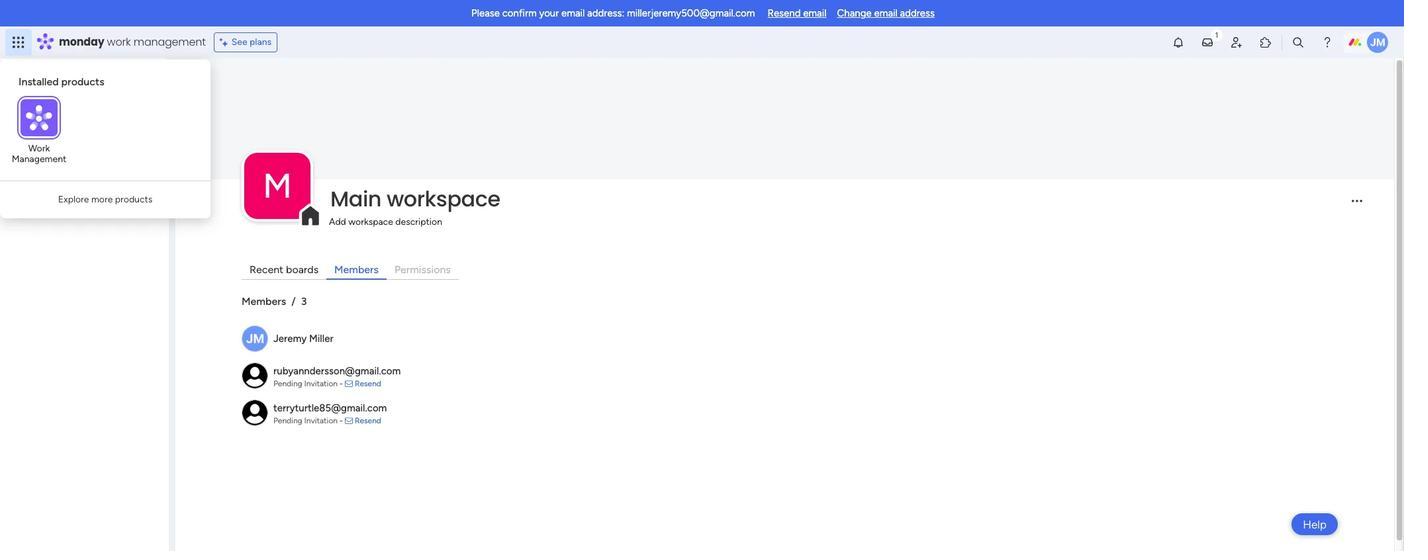 Task type: describe. For each thing, give the bounding box(es) containing it.
home button
[[8, 66, 142, 87]]

resend link for rubyanndersson@gmail.com
[[355, 379, 381, 388]]

inbox image
[[1201, 36, 1214, 49]]

please
[[471, 7, 500, 19]]

terryturtle85@gmail.com link
[[273, 403, 387, 414]]

m button
[[244, 153, 311, 219]]

my
[[29, 94, 42, 105]]

add workspace description
[[329, 217, 442, 228]]

your
[[539, 7, 559, 19]]

members / 3
[[242, 295, 307, 308]]

products inside button
[[115, 194, 152, 206]]

boards
[[286, 264, 319, 276]]

plans
[[250, 36, 272, 48]]

resend email
[[768, 7, 827, 19]]

main inside workspace selection element
[[30, 131, 54, 144]]

resend email link
[[768, 7, 827, 19]]

Search in workspace field
[[28, 159, 111, 174]]

resend for resend link corresponding to terryturtle85@gmail.com
[[355, 416, 381, 425]]

select product image
[[12, 36, 25, 49]]

installed
[[19, 75, 59, 88]]

project management
[[31, 191, 118, 202]]

explore more products
[[58, 194, 152, 206]]

recent boards
[[250, 264, 319, 276]]

2 vertical spatial workspace
[[348, 217, 393, 228]]

1 image
[[1211, 27, 1223, 42]]

workspace selection element
[[13, 130, 111, 147]]

work for monday
[[107, 34, 131, 50]]

change email address link
[[837, 7, 935, 19]]

0 vertical spatial workspace
[[56, 131, 109, 144]]

address
[[900, 7, 935, 19]]

- for rubyanndersson@gmail.com
[[340, 379, 343, 388]]

installed products element
[[19, 75, 195, 88]]

see plans button
[[214, 32, 278, 52]]

invitation for rubyanndersson@gmail.com
[[304, 379, 338, 388]]

management
[[134, 34, 206, 50]]

invitation for terryturtle85@gmail.com
[[304, 416, 338, 425]]

Main workspace field
[[327, 184, 1341, 214]]

resend for resend link for rubyanndersson@gmail.com
[[355, 379, 381, 388]]

permissions
[[395, 264, 451, 276]]

millerjeremy500@gmail.com
[[627, 7, 755, 19]]

installed products
[[19, 75, 104, 88]]

m for workspace 'image' to the right
[[263, 166, 292, 207]]

pending invitation - for rubyanndersson@gmail.com
[[273, 379, 345, 388]]

change email address
[[837, 7, 935, 19]]

envelope o image
[[345, 417, 353, 425]]

1 vertical spatial main
[[330, 184, 381, 214]]

email for resend email
[[803, 7, 827, 19]]

resend for resend email
[[768, 7, 801, 19]]

see plans
[[232, 36, 272, 48]]

1 email from the left
[[561, 7, 585, 19]]

jeremy miller
[[273, 333, 333, 345]]

invite members image
[[1230, 36, 1243, 49]]

management for work
[[12, 154, 66, 165]]



Task type: locate. For each thing, give the bounding box(es) containing it.
miller
[[309, 333, 333, 345]]

work inside my work button
[[44, 94, 64, 105]]

main workspace up description
[[330, 184, 500, 214]]

resend
[[768, 7, 801, 19], [355, 379, 381, 388], [355, 416, 381, 425]]

0 vertical spatial pending invitation -
[[273, 379, 345, 388]]

pending for rubyanndersson@gmail.com
[[273, 379, 302, 388]]

1 vertical spatial main workspace
[[330, 184, 500, 214]]

m for topmost workspace 'image'
[[15, 132, 23, 143]]

invitation
[[304, 379, 338, 388], [304, 416, 338, 425]]

products up my work button
[[61, 75, 104, 88]]

please confirm your email address: millerjeremy500@gmail.com
[[471, 7, 755, 19]]

2 - from the top
[[340, 416, 343, 425]]

2 vertical spatial resend
[[355, 416, 381, 425]]

email
[[561, 7, 585, 19], [803, 7, 827, 19], [874, 7, 898, 19]]

invitation down 'rubyanndersson@gmail.com'
[[304, 379, 338, 388]]

email for change email address
[[874, 7, 898, 19]]

work
[[107, 34, 131, 50], [44, 94, 64, 105]]

apps image
[[1259, 36, 1273, 49]]

envelope o image
[[345, 380, 353, 388]]

1 invitation from the top
[[304, 379, 338, 388]]

invitation down terryturtle85@gmail.com link at the left bottom
[[304, 416, 338, 425]]

0 vertical spatial m
[[15, 132, 23, 143]]

1 vertical spatial m
[[263, 166, 292, 207]]

2 horizontal spatial email
[[874, 7, 898, 19]]

help
[[1303, 518, 1327, 531]]

home
[[30, 71, 56, 82]]

work management
[[12, 143, 66, 165]]

address:
[[587, 7, 625, 19]]

notifications image
[[1172, 36, 1185, 49]]

products
[[61, 75, 104, 88], [115, 194, 152, 206]]

workspace image
[[13, 131, 26, 145], [244, 153, 311, 219]]

0 vertical spatial -
[[340, 379, 343, 388]]

2 resend link from the top
[[355, 416, 381, 425]]

main workspace up 'search in workspace' field
[[30, 131, 109, 144]]

workspace up description
[[387, 184, 500, 214]]

email right change
[[874, 7, 898, 19]]

workspace
[[56, 131, 109, 144], [387, 184, 500, 214], [348, 217, 393, 228]]

pending down jeremy
[[273, 379, 302, 388]]

m inside popup button
[[263, 166, 292, 207]]

0 vertical spatial main workspace
[[30, 131, 109, 144]]

0 vertical spatial resend link
[[355, 379, 381, 388]]

1 vertical spatial workspace image
[[244, 153, 311, 219]]

work right 'my'
[[44, 94, 64, 105]]

work right monday
[[107, 34, 131, 50]]

members down the add
[[334, 264, 379, 276]]

0 horizontal spatial work
[[44, 94, 64, 105]]

1 pending from the top
[[273, 379, 302, 388]]

- for terryturtle85@gmail.com
[[340, 416, 343, 425]]

1 vertical spatial products
[[115, 194, 152, 206]]

resend link right envelope o icon
[[355, 416, 381, 425]]

my work button
[[8, 89, 142, 110]]

search everything image
[[1292, 36, 1305, 49]]

0 vertical spatial main
[[30, 131, 54, 144]]

terryturtle85@gmail.com
[[273, 403, 387, 414]]

main workspace inside workspace selection element
[[30, 131, 109, 144]]

members for members
[[334, 264, 379, 276]]

0 vertical spatial workspace image
[[13, 131, 26, 145]]

1 vertical spatial members
[[242, 295, 286, 308]]

jeremy miller link
[[273, 333, 333, 345]]

1 horizontal spatial work
[[107, 34, 131, 50]]

jeremy miller image
[[1367, 32, 1389, 53]]

work for my
[[44, 94, 64, 105]]

v2 ellipsis image
[[1352, 200, 1363, 211]]

pending invitation - down 'rubyanndersson@gmail.com'
[[273, 379, 345, 388]]

explore more products button
[[53, 190, 158, 211]]

0 horizontal spatial main workspace
[[30, 131, 109, 144]]

members left /
[[242, 295, 286, 308]]

0 horizontal spatial email
[[561, 7, 585, 19]]

management for project
[[63, 191, 118, 202]]

1 vertical spatial work
[[44, 94, 64, 105]]

0 vertical spatial resend
[[768, 7, 801, 19]]

1 horizontal spatial main
[[330, 184, 381, 214]]

1 horizontal spatial main workspace
[[330, 184, 500, 214]]

jeremy
[[273, 333, 307, 345]]

- left envelope o icon
[[340, 416, 343, 425]]

0 vertical spatial members
[[334, 264, 379, 276]]

1 resend link from the top
[[355, 379, 381, 388]]

- left envelope o image
[[340, 379, 343, 388]]

1 horizontal spatial products
[[115, 194, 152, 206]]

1 - from the top
[[340, 379, 343, 388]]

0 horizontal spatial main
[[30, 131, 54, 144]]

work
[[28, 143, 50, 154]]

0 vertical spatial pending
[[273, 379, 302, 388]]

explore
[[58, 194, 89, 206]]

1 vertical spatial -
[[340, 416, 343, 425]]

option
[[0, 185, 169, 187]]

/
[[292, 295, 296, 308]]

pending
[[273, 379, 302, 388], [273, 416, 302, 425]]

1 vertical spatial pending invitation -
[[273, 416, 345, 425]]

confirm
[[502, 7, 537, 19]]

2 invitation from the top
[[304, 416, 338, 425]]

description
[[395, 217, 442, 228]]

see
[[232, 36, 247, 48]]

members
[[334, 264, 379, 276], [242, 295, 286, 308]]

management inside list box
[[63, 191, 118, 202]]

work management image
[[21, 99, 58, 137]]

m inside workspace selection element
[[15, 132, 23, 143]]

help image
[[1321, 36, 1334, 49]]

0 vertical spatial management
[[12, 154, 66, 165]]

my work
[[29, 94, 64, 105]]

1 horizontal spatial members
[[334, 264, 379, 276]]

0 vertical spatial work
[[107, 34, 131, 50]]

change
[[837, 7, 872, 19]]

1 vertical spatial management
[[63, 191, 118, 202]]

main up the add
[[330, 184, 381, 214]]

0 vertical spatial invitation
[[304, 379, 338, 388]]

resend link for terryturtle85@gmail.com
[[355, 416, 381, 425]]

1 vertical spatial workspace
[[387, 184, 500, 214]]

workspace right the add
[[348, 217, 393, 228]]

project management list box
[[0, 183, 169, 387]]

rubyanndersson@gmail.com
[[273, 366, 401, 377]]

products right more
[[115, 194, 152, 206]]

management
[[12, 154, 66, 165], [63, 191, 118, 202]]

pending invitation -
[[273, 379, 345, 388], [273, 416, 345, 425]]

workspace up 'search in workspace' field
[[56, 131, 109, 144]]

resend link right envelope o image
[[355, 379, 381, 388]]

m
[[15, 132, 23, 143], [263, 166, 292, 207]]

2 pending invitation - from the top
[[273, 416, 345, 425]]

1 horizontal spatial workspace image
[[244, 153, 311, 219]]

1 vertical spatial resend
[[355, 379, 381, 388]]

pending invitation - for terryturtle85@gmail.com
[[273, 416, 345, 425]]

1 vertical spatial invitation
[[304, 416, 338, 425]]

help button
[[1292, 514, 1338, 536]]

project
[[31, 191, 61, 202]]

add
[[329, 217, 346, 228]]

2 email from the left
[[803, 7, 827, 19]]

rubyanndersson@gmail.com link
[[273, 366, 401, 377]]

1 horizontal spatial email
[[803, 7, 827, 19]]

1 vertical spatial resend link
[[355, 416, 381, 425]]

email right your
[[561, 7, 585, 19]]

pending for terryturtle85@gmail.com
[[273, 416, 302, 425]]

monday work management
[[59, 34, 206, 50]]

resend link
[[355, 379, 381, 388], [355, 416, 381, 425]]

0 horizontal spatial workspace image
[[13, 131, 26, 145]]

0 horizontal spatial m
[[15, 132, 23, 143]]

3
[[301, 295, 307, 308]]

1 horizontal spatial m
[[263, 166, 292, 207]]

main workspace
[[30, 131, 109, 144], [330, 184, 500, 214]]

1 pending invitation - from the top
[[273, 379, 345, 388]]

2 pending from the top
[[273, 416, 302, 425]]

1 vertical spatial pending
[[273, 416, 302, 425]]

more
[[91, 194, 113, 206]]

0 horizontal spatial members
[[242, 295, 286, 308]]

email left change
[[803, 7, 827, 19]]

0 vertical spatial products
[[61, 75, 104, 88]]

members for members / 3
[[242, 295, 286, 308]]

main
[[30, 131, 54, 144], [330, 184, 381, 214]]

3 email from the left
[[874, 7, 898, 19]]

main down my work
[[30, 131, 54, 144]]

pending down terryturtle85@gmail.com link at the left bottom
[[273, 416, 302, 425]]

-
[[340, 379, 343, 388], [340, 416, 343, 425]]

0 horizontal spatial products
[[61, 75, 104, 88]]

pending invitation - down terryturtle85@gmail.com link at the left bottom
[[273, 416, 345, 425]]

monday
[[59, 34, 104, 50]]

recent
[[250, 264, 283, 276]]



Task type: vqa. For each thing, say whether or not it's contained in the screenshot.
M within the Workspace selection element
yes



